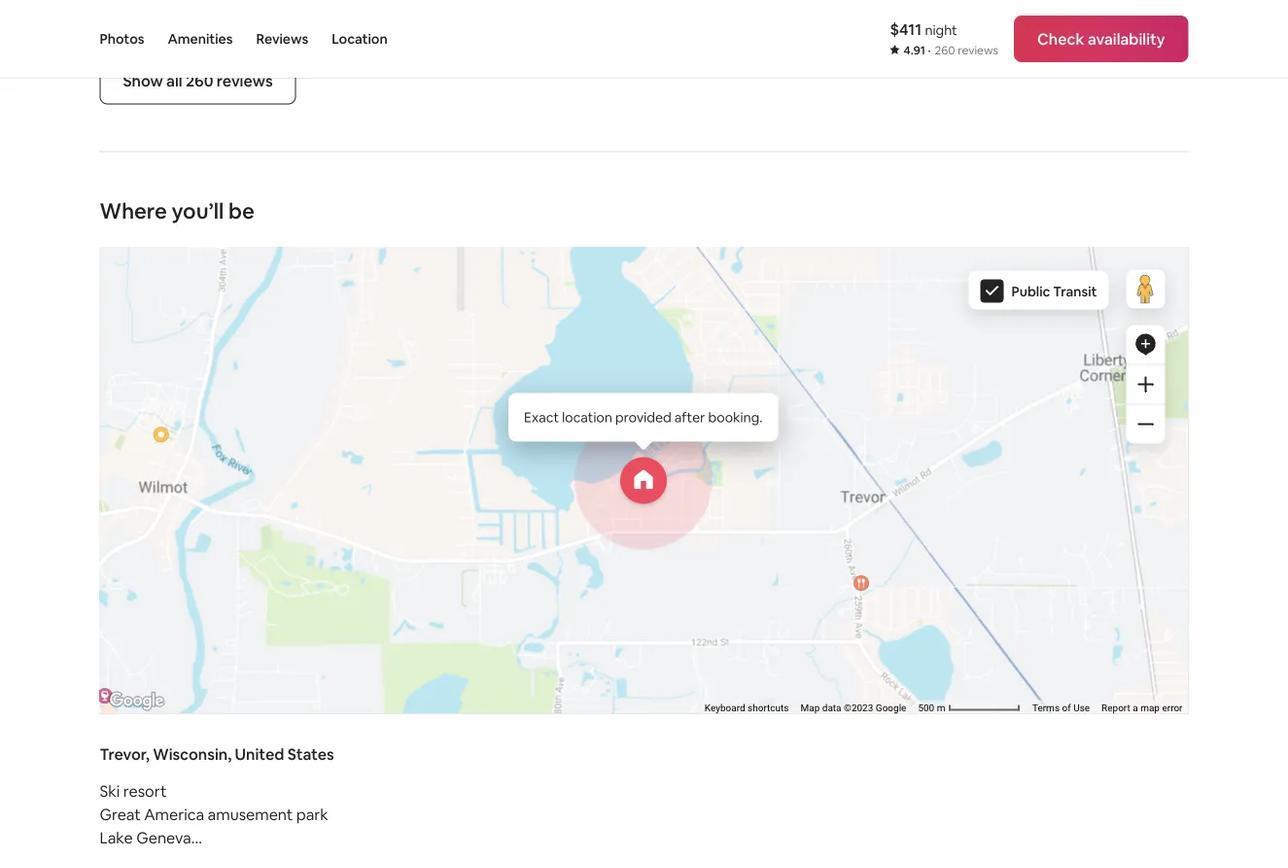 Task type: locate. For each thing, give the bounding box(es) containing it.
260 right ·
[[935, 43, 955, 58]]

0 horizontal spatial reviews
[[217, 71, 273, 91]]

report a map error
[[1102, 702, 1183, 714]]

reviews right ·
[[958, 43, 999, 58]]

google
[[876, 702, 907, 714]]

add a place to the map image
[[1134, 333, 1158, 357]]

260 inside 'button'
[[186, 71, 213, 91]]

lake
[[100, 829, 133, 849]]

260
[[935, 43, 955, 58], [186, 71, 213, 91]]

1 vertical spatial 260
[[186, 71, 213, 91]]

public
[[1012, 283, 1051, 300]]

terms of use
[[1033, 702, 1090, 714]]

1 horizontal spatial reviews
[[958, 43, 999, 58]]

reviews down reviews
[[217, 71, 273, 91]]

error
[[1162, 702, 1183, 714]]

ski resort great america amusement park lake geneva
[[100, 782, 328, 849]]

260 for all
[[186, 71, 213, 91]]

terms
[[1033, 702, 1060, 714]]

reviews inside show all 260 reviews 'button'
[[217, 71, 273, 91]]

amenities button
[[168, 0, 233, 78]]

reviews button
[[256, 0, 308, 78]]

0 vertical spatial reviews
[[958, 43, 999, 58]]

park
[[296, 805, 328, 825]]

map
[[1141, 702, 1160, 714]]

500
[[918, 702, 935, 714]]

260 right all
[[186, 71, 213, 91]]

reviews
[[958, 43, 999, 58], [217, 71, 273, 91]]

0 horizontal spatial 260
[[186, 71, 213, 91]]

1 horizontal spatial 260
[[935, 43, 955, 58]]

amenities
[[168, 30, 233, 48]]

trevor, wisconsin, united states
[[100, 745, 334, 765]]

$411 night
[[890, 19, 958, 39]]

google map
showing 3 points of interest. region
[[0, 121, 1230, 859]]

list
[[92, 0, 1197, 58]]

public transit
[[1012, 283, 1097, 300]]

geneva
[[136, 829, 191, 849]]

check availability
[[1038, 29, 1165, 49]]

data
[[822, 702, 842, 714]]

show
[[123, 71, 163, 91]]

trevor,
[[100, 745, 150, 765]]

1 vertical spatial reviews
[[217, 71, 273, 91]]

0 vertical spatial 260
[[935, 43, 955, 58]]

show all 260 reviews
[[123, 71, 273, 91]]

google image
[[105, 689, 169, 714]]

map data ©2023 google
[[801, 702, 907, 714]]

states
[[288, 745, 334, 765]]

be
[[229, 198, 255, 225]]

amusement
[[208, 805, 293, 825]]

list item
[[92, 0, 552, 58]]

location button
[[332, 0, 388, 78]]

zoom in image
[[1138, 377, 1154, 393]]

reviews
[[256, 30, 308, 48]]



Task type: describe. For each thing, give the bounding box(es) containing it.
4.91
[[904, 43, 926, 58]]

where
[[100, 198, 167, 225]]

of
[[1062, 702, 1071, 714]]

map
[[801, 702, 820, 714]]

great
[[100, 805, 141, 825]]

shortcuts
[[748, 702, 789, 714]]

wisconsin,
[[153, 745, 232, 765]]

all
[[166, 71, 182, 91]]

night
[[925, 21, 958, 38]]

keyboard shortcuts button
[[705, 701, 789, 715]]

$411
[[890, 19, 922, 39]]

reviews for 4.91 · 260 reviews
[[958, 43, 999, 58]]

check
[[1038, 29, 1085, 49]]

500 m button
[[912, 701, 1027, 715]]

reviews for show all 260 reviews
[[217, 71, 273, 91]]

resort
[[123, 782, 167, 802]]

check availability button
[[1014, 16, 1189, 62]]

your stay location, map pin image
[[620, 458, 667, 504]]

4.91 · 260 reviews
[[904, 43, 999, 58]]

photos
[[100, 30, 144, 48]]

keyboard shortcuts
[[705, 702, 789, 714]]

report a map error link
[[1102, 702, 1183, 714]]

use
[[1074, 702, 1090, 714]]

photos button
[[100, 0, 144, 78]]

©2023
[[844, 702, 874, 714]]

show all 260 reviews button
[[100, 58, 296, 105]]

·
[[928, 43, 931, 58]]

availability
[[1088, 29, 1165, 49]]

transit
[[1053, 283, 1097, 300]]

united
[[235, 745, 284, 765]]

terms of use link
[[1033, 702, 1090, 714]]

location
[[332, 30, 388, 48]]

m
[[937, 702, 946, 714]]

500 m
[[918, 702, 948, 714]]

zoom out image
[[1138, 417, 1154, 432]]

ski
[[100, 782, 120, 802]]

where you'll be
[[100, 198, 255, 225]]

report
[[1102, 702, 1131, 714]]

keyboard
[[705, 702, 745, 714]]

drag pegman onto the map to open street view image
[[1127, 270, 1165, 309]]

america
[[144, 805, 204, 825]]

a
[[1133, 702, 1138, 714]]

260 for ·
[[935, 43, 955, 58]]

you'll
[[172, 198, 224, 225]]



Task type: vqa. For each thing, say whether or not it's contained in the screenshot.
4.97 out of 5 average rating image
no



